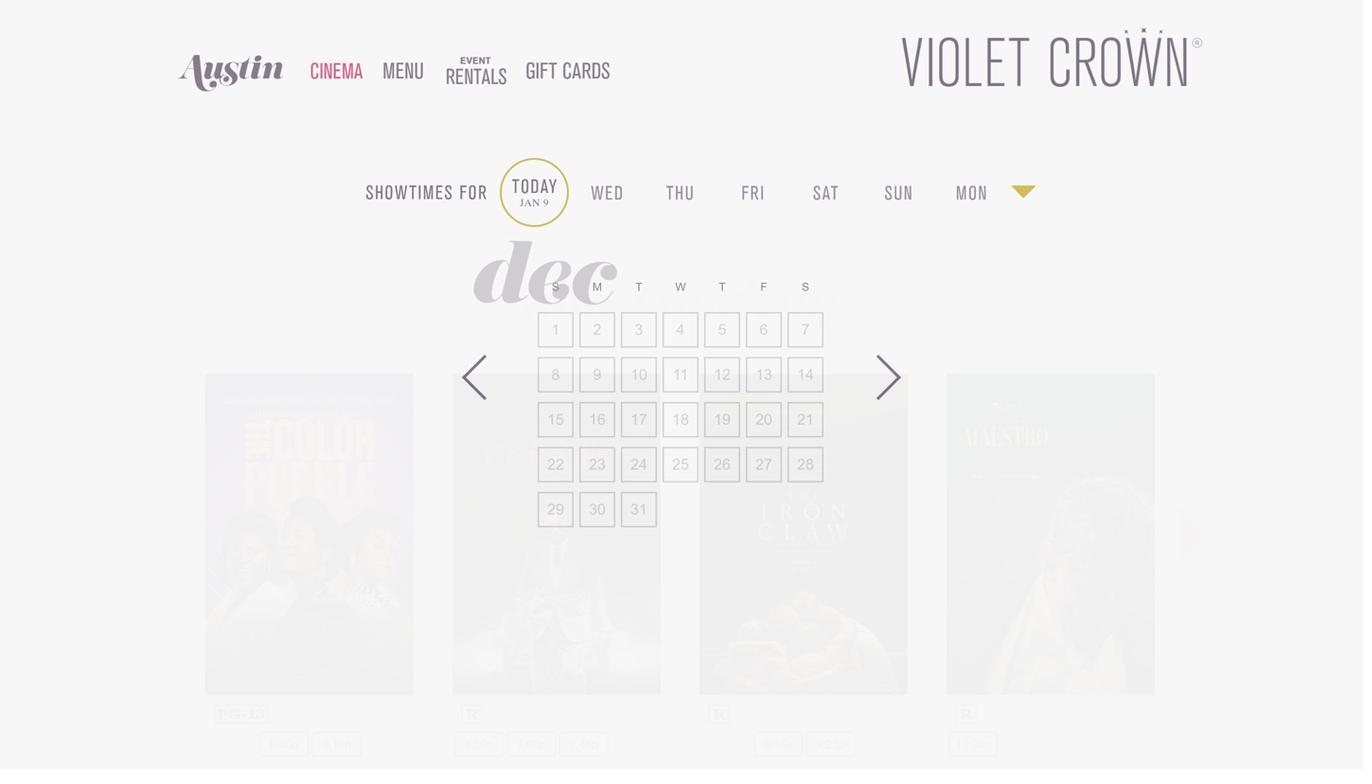 Task type: vqa. For each thing, say whether or not it's contained in the screenshot.


Task type: describe. For each thing, give the bounding box(es) containing it.
1 t from the left
[[635, 281, 642, 293]]

28
[[797, 456, 814, 473]]

20
[[755, 411, 772, 428]]

2
[[593, 321, 601, 338]]

19
[[714, 411, 731, 428]]

1 movie poster image from the left
[[205, 374, 414, 696]]

29
[[547, 501, 564, 518]]

rated r image for 3rd movie poster image from the right
[[461, 705, 515, 724]]

11
[[673, 366, 688, 383]]

30
[[589, 501, 606, 518]]

14
[[797, 366, 814, 383]]

3
[[635, 321, 643, 338]]

25
[[672, 456, 689, 473]]

13
[[755, 366, 772, 383]]

2 movie poster image from the left
[[452, 374, 661, 696]]

4
[[676, 321, 685, 338]]

26
[[714, 456, 731, 473]]

jan 9
[[520, 197, 549, 209]]

10
[[630, 366, 647, 383]]

16
[[589, 411, 606, 428]]

5
[[718, 321, 726, 338]]

3 movie poster image from the left
[[700, 374, 908, 696]]

rated r image for fourth movie poster image from the left
[[955, 705, 1009, 724]]

27
[[755, 456, 772, 473]]

rated pg13 image
[[214, 705, 268, 724]]



Task type: locate. For each thing, give the bounding box(es) containing it.
2 s from the left
[[802, 281, 809, 293]]

2 rated r image from the left
[[708, 705, 762, 724]]

1 s from the left
[[552, 281, 559, 293]]

21
[[797, 411, 814, 428]]

8
[[551, 366, 560, 383]]

1 horizontal spatial 9
[[593, 366, 601, 383]]

4 movie poster image from the left
[[947, 374, 1155, 696]]

0 horizontal spatial t
[[635, 281, 642, 293]]

18
[[672, 411, 689, 428]]

s
[[552, 281, 559, 293], [802, 281, 809, 293]]

0 horizontal spatial rated r image
[[461, 705, 515, 724]]

m
[[593, 281, 602, 293]]

0 vertical spatial 9
[[543, 197, 549, 209]]

1 vertical spatial 9
[[593, 366, 601, 383]]

12
[[714, 366, 731, 383]]

3 rated r image from the left
[[955, 705, 1009, 724]]

1 horizontal spatial t
[[719, 281, 726, 293]]

movie poster image
[[205, 374, 414, 696], [452, 374, 661, 696], [700, 374, 908, 696], [947, 374, 1155, 696]]

24
[[630, 456, 647, 473]]

rated r image for 3rd movie poster image
[[708, 705, 762, 724]]

9 right 8 at the top
[[593, 366, 601, 383]]

f
[[760, 281, 767, 293]]

15
[[547, 411, 564, 428]]

22
[[547, 456, 564, 473]]

6
[[760, 321, 768, 338]]

t right w
[[719, 281, 726, 293]]

rated r image
[[461, 705, 515, 724], [708, 705, 762, 724], [955, 705, 1009, 724]]

9
[[543, 197, 549, 209], [593, 366, 601, 383]]

17
[[630, 411, 647, 428]]

1 rated r image from the left
[[461, 705, 515, 724]]

7
[[801, 321, 810, 338]]

s right "f"
[[802, 281, 809, 293]]

0 horizontal spatial s
[[552, 281, 559, 293]]

w
[[675, 281, 686, 293]]

23
[[589, 456, 606, 473]]

s left the 'm'
[[552, 281, 559, 293]]

2 t from the left
[[719, 281, 726, 293]]

t right the 'm'
[[635, 281, 642, 293]]

1
[[551, 321, 560, 338]]

31
[[630, 501, 647, 518]]

9 right jan
[[543, 197, 549, 209]]

2 horizontal spatial rated r image
[[955, 705, 1009, 724]]

jan
[[520, 197, 540, 209]]

1 horizontal spatial s
[[802, 281, 809, 293]]

1 horizontal spatial rated r image
[[708, 705, 762, 724]]

t
[[635, 281, 642, 293], [719, 281, 726, 293]]

0 horizontal spatial 9
[[543, 197, 549, 209]]



